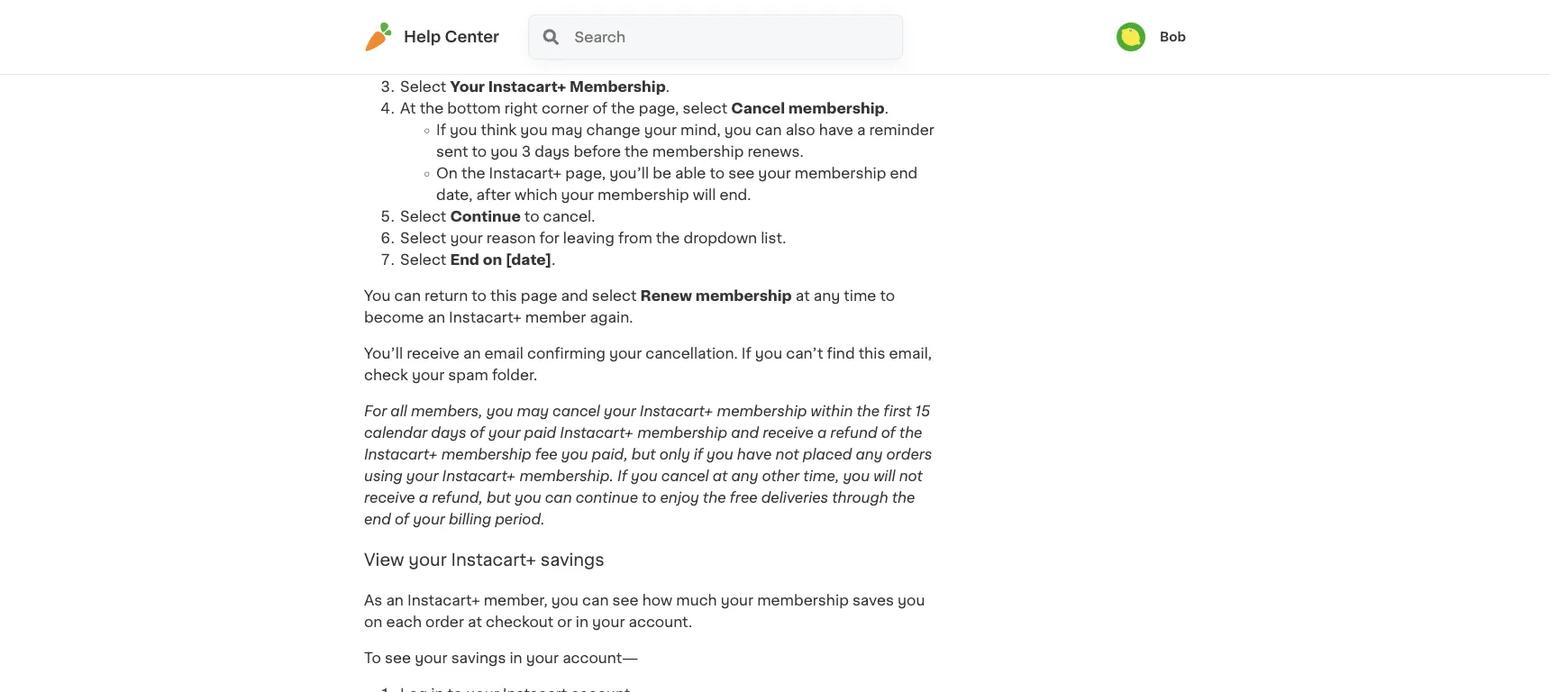 Task type: locate. For each thing, give the bounding box(es) containing it.
but left only
[[632, 448, 656, 462]]

at left time
[[796, 289, 810, 303]]

any
[[814, 289, 840, 303], [856, 448, 883, 462], [731, 469, 758, 484]]

to cancel or change your membership plan on the app or website–
[[364, 1, 845, 15]]

check
[[364, 368, 408, 383]]

change
[[455, 1, 509, 15], [586, 123, 640, 138]]

0 horizontal spatial and
[[561, 289, 588, 303]]

placed
[[803, 448, 852, 462]]

account. down the how
[[629, 615, 692, 629]]

you
[[450, 123, 477, 138], [520, 123, 548, 138], [724, 123, 752, 138], [491, 145, 518, 159], [755, 347, 782, 361], [486, 404, 513, 419], [561, 448, 588, 462], [707, 448, 733, 462], [631, 469, 658, 484], [843, 469, 870, 484], [515, 491, 541, 505], [551, 593, 579, 608], [898, 593, 925, 608]]

1 vertical spatial page,
[[565, 166, 606, 181]]

first
[[883, 404, 912, 419]]

membership inside 'as an instacart+ member, you can see how much your membership saves you on each order at checkout or in your account.'
[[757, 593, 849, 608]]

can inside 'as an instacart+ member, you can see how much your membership saves you on each order at checkout or in your account.'
[[582, 593, 609, 608]]

bob
[[1160, 31, 1186, 43]]

days down members,
[[431, 426, 466, 440]]

0 vertical spatial if
[[436, 123, 446, 138]]

on
[[436, 166, 458, 181]]

to
[[364, 1, 381, 15], [364, 651, 381, 665]]

2 vertical spatial if
[[617, 469, 627, 484]]

and up free at the left bottom of the page
[[731, 426, 759, 440]]

folder.
[[492, 368, 537, 383]]

0 horizontal spatial savings
[[451, 651, 506, 665]]

to inside at any time to become an instacart+ member again.
[[880, 289, 895, 303]]

corner.
[[764, 58, 814, 73]]

but
[[632, 448, 656, 462], [487, 491, 511, 505]]

select up the 'mind,'
[[683, 102, 728, 116]]

1 horizontal spatial have
[[819, 123, 853, 138]]

to right help on the left top of page
[[448, 37, 463, 51]]

find
[[827, 347, 855, 361]]

any inside at any time to become an instacart+ member again.
[[814, 289, 840, 303]]

continue
[[576, 491, 638, 505]]

5 select from the top
[[400, 253, 446, 267]]

instacart+ up order
[[407, 593, 480, 608]]

1 vertical spatial will
[[873, 469, 896, 484]]

0 horizontal spatial an
[[386, 593, 404, 608]]

select
[[683, 102, 728, 116], [592, 289, 637, 303]]

cancel.
[[543, 210, 595, 224]]

page, down upper
[[639, 102, 679, 116]]

0 horizontal spatial 3
[[478, 58, 487, 73]]

Search search field
[[573, 15, 902, 59]]

1 to from the top
[[364, 1, 381, 15]]

0 vertical spatial not
[[776, 448, 799, 462]]

2 horizontal spatial .
[[885, 102, 889, 116]]

can inside log in to your instacart account. select the 3 horizontal lines in the upper left-hand corner. select your instacart+ membership . at the bottom right corner of the page, select cancel membership . if you think you may change your mind, you can also have a reminder sent to you 3 days before the membership renews. on the instacart+ page, you'll be able to see your membership end date, after which your membership will end. select continue to cancel. select your reason for leaving from the dropdown list. select end on [date] .
[[755, 123, 782, 138]]

1 horizontal spatial change
[[586, 123, 640, 138]]

will
[[693, 188, 716, 202], [873, 469, 896, 484]]

1 horizontal spatial if
[[617, 469, 627, 484]]

see
[[728, 166, 755, 181], [613, 593, 639, 608], [385, 651, 411, 665]]

1 horizontal spatial and
[[731, 426, 759, 440]]

2 to from the top
[[364, 651, 381, 665]]

you can return to this page and select renew membership
[[364, 289, 792, 303]]

1 vertical spatial days
[[431, 426, 466, 440]]

of down 'membership'
[[593, 102, 607, 116]]

2 horizontal spatial on
[[679, 1, 698, 15]]

2 vertical spatial an
[[386, 593, 404, 608]]

instacart+ down calendar
[[364, 448, 438, 462]]

again.
[[590, 311, 633, 325]]

. up reminder
[[885, 102, 889, 116]]

or right checkout
[[557, 615, 572, 629]]

1 horizontal spatial days
[[535, 145, 570, 159]]

instacart+ up the 'which'
[[489, 166, 562, 181]]

1 horizontal spatial this
[[859, 347, 885, 361]]

calendar
[[364, 426, 427, 440]]

if inside for all members, you may cancel your instacart+ membership within the first 15 calendar days of your paid instacart+ membership and receive a refund of the instacart+ membership fee you paid, but only if you have not placed any orders using your instacart+ membership. if you cancel at any other time, you will not receive a refund, but you can continue to enjoy the free deliveries through the end of your billing period.
[[617, 469, 627, 484]]

your right the 'much'
[[721, 593, 754, 608]]

1 vertical spatial .
[[885, 102, 889, 116]]

1 vertical spatial a
[[817, 426, 827, 440]]

2 vertical spatial at
[[468, 615, 482, 629]]

may
[[551, 123, 583, 138], [517, 404, 549, 419]]

on inside 'as an instacart+ member, you can see how much your membership saves you on each order at checkout or in your account.'
[[364, 615, 383, 629]]

change inside log in to your instacart account. select the 3 horizontal lines in the upper left-hand corner. select your instacart+ membership . at the bottom right corner of the page, select cancel membership . if you think you may change your mind, you can also have a reminder sent to you 3 days before the membership renews. on the instacart+ page, you'll be able to see your membership end date, after which your membership will end. select continue to cancel. select your reason for leaving from the dropdown list. select end on [date] .
[[586, 123, 640, 138]]

saves
[[853, 593, 894, 608]]

can't
[[786, 347, 823, 361]]

may down corner
[[551, 123, 583, 138]]

0 vertical spatial but
[[632, 448, 656, 462]]

3
[[478, 58, 487, 73], [522, 145, 531, 159]]

0 vertical spatial receive
[[407, 347, 460, 361]]

0 vertical spatial cancel
[[385, 1, 433, 15]]

for all members, you may cancel your instacart+ membership within the first 15 calendar days of your paid instacart+ membership and receive a refund of the instacart+ membership fee you paid, but only if you have not placed any orders using your instacart+ membership. if you cancel at any other time, you will not receive a refund, but you can continue to enjoy the free deliveries through the end of your billing period.
[[364, 404, 932, 527]]

to left enjoy
[[642, 491, 656, 505]]

hand
[[724, 58, 760, 73]]

0 horizontal spatial on
[[364, 615, 383, 629]]

a left reminder
[[857, 123, 866, 138]]

0 horizontal spatial will
[[693, 188, 716, 202]]

0 horizontal spatial if
[[436, 123, 446, 138]]

at right order
[[468, 615, 482, 629]]

2 vertical spatial see
[[385, 651, 411, 665]]

plan
[[645, 1, 676, 15]]

the left app
[[701, 1, 725, 15]]

cancel
[[385, 1, 433, 15], [553, 404, 600, 419], [661, 469, 709, 484]]

1 horizontal spatial on
[[483, 253, 502, 267]]

savings
[[540, 551, 605, 568], [451, 651, 506, 665]]

1 vertical spatial not
[[899, 469, 923, 484]]

an
[[428, 311, 445, 325], [463, 347, 481, 361], [386, 593, 404, 608]]

select inside log in to your instacart account. select the 3 horizontal lines in the upper left-hand corner. select your instacart+ membership . at the bottom right corner of the page, select cancel membership . if you think you may change your mind, you can also have a reminder sent to you 3 days before the membership renews. on the instacart+ page, you'll be able to see your membership end date, after which your membership will end. select continue to cancel. select your reason for leaving from the dropdown list. select end on [date] .
[[683, 102, 728, 116]]

of down first
[[881, 426, 896, 440]]

in up account—
[[576, 615, 589, 629]]

0 vertical spatial may
[[551, 123, 583, 138]]

if up sent
[[436, 123, 446, 138]]

1 vertical spatial savings
[[451, 651, 506, 665]]

1 horizontal spatial will
[[873, 469, 896, 484]]

0 vertical spatial to
[[364, 1, 381, 15]]

0 vertical spatial an
[[428, 311, 445, 325]]

an right the 'as'
[[386, 593, 404, 608]]

2 vertical spatial cancel
[[661, 469, 709, 484]]

account. up lines
[[571, 37, 634, 51]]

see up end.
[[728, 166, 755, 181]]

member,
[[484, 593, 548, 608]]

.
[[666, 80, 670, 94], [885, 102, 889, 116], [552, 253, 556, 267]]

1 vertical spatial have
[[737, 448, 772, 462]]

0 horizontal spatial at
[[468, 615, 482, 629]]

1 horizontal spatial at
[[713, 469, 728, 484]]

cancel up enjoy
[[661, 469, 709, 484]]

change up before
[[586, 123, 640, 138]]

the right from
[[656, 231, 680, 246]]

to for to see your savings in your account—
[[364, 651, 381, 665]]

membership down the 'mind,'
[[652, 145, 744, 159]]

page
[[521, 289, 557, 303]]

2 horizontal spatial any
[[856, 448, 883, 462]]

savings down order
[[451, 651, 506, 665]]

an up spam
[[463, 347, 481, 361]]

see inside 'as an instacart+ member, you can see how much your membership saves you on each order at checkout or in your account.'
[[613, 593, 639, 608]]

1 horizontal spatial page,
[[639, 102, 679, 116]]

have
[[819, 123, 853, 138], [737, 448, 772, 462]]

on
[[679, 1, 698, 15], [483, 253, 502, 267], [364, 615, 383, 629]]

0 vertical spatial change
[[455, 1, 509, 15]]

receive up other
[[763, 426, 814, 440]]

have up other
[[737, 448, 772, 462]]

you down cancel
[[724, 123, 752, 138]]

in
[[431, 37, 444, 51], [603, 58, 616, 73], [576, 615, 589, 629], [510, 651, 522, 665]]

2 horizontal spatial an
[[463, 347, 481, 361]]

membership.
[[519, 469, 614, 484]]

on right plan
[[679, 1, 698, 15]]

1 vertical spatial at
[[713, 469, 728, 484]]

end
[[450, 253, 479, 267]]

will inside log in to your instacart account. select the 3 horizontal lines in the upper left-hand corner. select your instacart+ membership . at the bottom right corner of the page, select cancel membership . if you think you may change your mind, you can also have a reminder sent to you 3 days before the membership renews. on the instacart+ page, you'll be able to see your membership end date, after which your membership will end. select continue to cancel. select your reason for leaving from the dropdown list. select end on [date] .
[[693, 188, 716, 202]]

select up again.
[[592, 289, 637, 303]]

cancel up help on the left top of page
[[385, 1, 433, 15]]

be
[[653, 166, 671, 181]]

the down 'membership'
[[611, 102, 635, 116]]

1 vertical spatial to
[[364, 651, 381, 665]]

but up the period.
[[487, 491, 511, 505]]

continue
[[450, 210, 521, 224]]

2 horizontal spatial see
[[728, 166, 755, 181]]

2 vertical spatial .
[[552, 253, 556, 267]]

upper
[[647, 58, 690, 73]]

your left paid at the bottom left of page
[[488, 426, 520, 440]]

view
[[364, 551, 404, 568]]

0 horizontal spatial any
[[731, 469, 758, 484]]

end down reminder
[[890, 166, 918, 181]]

you down "bottom"
[[450, 123, 477, 138]]

1 horizontal spatial savings
[[540, 551, 605, 568]]

instacart image
[[364, 23, 393, 51]]

1 horizontal spatial an
[[428, 311, 445, 325]]

in right log
[[431, 37, 444, 51]]

can up account—
[[582, 593, 609, 608]]

this right find
[[859, 347, 885, 361]]

savings for instacart+
[[540, 551, 605, 568]]

to right time
[[880, 289, 895, 303]]

or up help center
[[437, 1, 452, 15]]

1 horizontal spatial select
[[683, 102, 728, 116]]

0 horizontal spatial or
[[437, 1, 452, 15]]

0 vertical spatial page,
[[639, 102, 679, 116]]

if down paid,
[[617, 469, 627, 484]]

. down upper
[[666, 80, 670, 94]]

membership down also
[[795, 166, 886, 181]]

user avatar image
[[1117, 23, 1145, 51]]

1 horizontal spatial or
[[557, 615, 572, 629]]

days
[[535, 145, 570, 159], [431, 426, 466, 440]]

1 horizontal spatial any
[[814, 289, 840, 303]]

0 horizontal spatial page,
[[565, 166, 606, 181]]

0 vertical spatial .
[[666, 80, 670, 94]]

bob link
[[1117, 23, 1186, 51]]

end
[[890, 166, 918, 181], [364, 513, 391, 527]]

3 up the your
[[478, 58, 487, 73]]

1 horizontal spatial 3
[[522, 145, 531, 159]]

any up free at the left bottom of the page
[[731, 469, 758, 484]]

1 vertical spatial 3
[[522, 145, 531, 159]]

1 horizontal spatial may
[[551, 123, 583, 138]]

mind,
[[681, 123, 721, 138]]

a left refund,
[[419, 491, 428, 505]]

2 vertical spatial on
[[364, 615, 383, 629]]

instacart+ up the email
[[449, 311, 522, 325]]

1 vertical spatial cancel
[[553, 404, 600, 419]]

account.
[[571, 37, 634, 51], [629, 615, 692, 629]]

your
[[513, 1, 546, 15], [466, 37, 499, 51], [644, 123, 677, 138], [758, 166, 791, 181], [561, 188, 594, 202], [450, 231, 483, 246], [609, 347, 642, 361], [412, 368, 445, 383], [604, 404, 636, 419], [488, 426, 520, 440], [406, 469, 438, 484], [413, 513, 445, 527], [409, 551, 447, 568], [721, 593, 754, 608], [592, 615, 625, 629], [415, 651, 448, 665], [526, 651, 559, 665]]

your up paid,
[[604, 404, 636, 419]]

2 vertical spatial receive
[[364, 491, 415, 505]]

in up 'membership'
[[603, 58, 616, 73]]

log in to your instacart account. select the 3 horizontal lines in the upper left-hand corner. select your instacart+ membership . at the bottom right corner of the page, select cancel membership . if you think you may change your mind, you can also have a reminder sent to you 3 days before the membership renews. on the instacart+ page, you'll be able to see your membership end date, after which your membership will end. select continue to cancel. select your reason for leaving from the dropdown list. select end on [date] .
[[400, 37, 934, 267]]

0 vertical spatial at
[[796, 289, 810, 303]]

list.
[[761, 231, 786, 246]]

page, down before
[[565, 166, 606, 181]]

think
[[481, 123, 517, 138]]

0 vertical spatial a
[[857, 123, 866, 138]]

1 horizontal spatial cancel
[[553, 404, 600, 419]]

or right app
[[760, 1, 775, 15]]

0 vertical spatial days
[[535, 145, 570, 159]]

1 vertical spatial account.
[[629, 615, 692, 629]]

this
[[490, 289, 517, 303], [859, 347, 885, 361]]

able
[[675, 166, 706, 181]]

instacart+ up only
[[640, 404, 713, 419]]

0 horizontal spatial not
[[776, 448, 799, 462]]

can up renews.
[[755, 123, 782, 138]]

the up you'll
[[625, 145, 649, 159]]

instacart+ inside at any time to become an instacart+ member again.
[[449, 311, 522, 325]]

see down each
[[385, 651, 411, 665]]

0 horizontal spatial end
[[364, 513, 391, 527]]

and
[[561, 289, 588, 303], [731, 426, 759, 440]]

1 horizontal spatial end
[[890, 166, 918, 181]]

0 vertical spatial see
[[728, 166, 755, 181]]

not down "orders"
[[899, 469, 923, 484]]

help center link
[[364, 23, 499, 51]]

1 vertical spatial change
[[586, 123, 640, 138]]

if
[[436, 123, 446, 138], [742, 347, 751, 361], [617, 469, 627, 484]]

0 vertical spatial 3
[[478, 58, 487, 73]]

can
[[755, 123, 782, 138], [394, 289, 421, 303], [545, 491, 572, 505], [582, 593, 609, 608]]

2 vertical spatial a
[[419, 491, 428, 505]]

time,
[[803, 469, 839, 484]]

0 horizontal spatial .
[[552, 253, 556, 267]]

for
[[364, 404, 387, 419]]

other
[[762, 469, 800, 484]]

. down for
[[552, 253, 556, 267]]

2 horizontal spatial a
[[857, 123, 866, 138]]

1 vertical spatial but
[[487, 491, 511, 505]]

you up continue on the left bottom of page
[[631, 469, 658, 484]]

if inside you'll receive an email confirming your cancellation. if you can't find this email, check your spam folder.
[[742, 347, 751, 361]]

in inside 'as an instacart+ member, you can see how much your membership saves you on each order at checkout or in your account.'
[[576, 615, 589, 629]]

if right cancellation.
[[742, 347, 751, 361]]

0 horizontal spatial but
[[487, 491, 511, 505]]

an inside you'll receive an email confirming your cancellation. if you can't find this email, check your spam folder.
[[463, 347, 481, 361]]

0 horizontal spatial days
[[431, 426, 466, 440]]

of inside log in to your instacart account. select the 3 horizontal lines in the upper left-hand corner. select your instacart+ membership . at the bottom right corner of the page, select cancel membership . if you think you may change your mind, you can also have a reminder sent to you 3 days before the membership renews. on the instacart+ page, you'll be able to see your membership end date, after which your membership will end. select continue to cancel. select your reason for leaving from the dropdown list. select end on [date] .
[[593, 102, 607, 116]]

1 vertical spatial if
[[742, 347, 751, 361]]

using
[[364, 469, 403, 484]]

at inside 'as an instacart+ member, you can see how much your membership saves you on each order at checkout or in your account.'
[[468, 615, 482, 629]]

1 vertical spatial and
[[731, 426, 759, 440]]

may inside log in to your instacart account. select the 3 horizontal lines in the upper left-hand corner. select your instacart+ membership . at the bottom right corner of the page, select cancel membership . if you think you may change your mind, you can also have a reminder sent to you 3 days before the membership renews. on the instacart+ page, you'll be able to see your membership end date, after which your membership will end. select continue to cancel. select your reason for leaving from the dropdown list. select end on [date] .
[[551, 123, 583, 138]]

left-
[[694, 58, 724, 73]]

end inside log in to your instacart account. select the 3 horizontal lines in the upper left-hand corner. select your instacart+ membership . at the bottom right corner of the page, select cancel membership . if you think you may change your mind, you can also have a reminder sent to you 3 days before the membership renews. on the instacart+ page, you'll be able to see your membership end date, after which your membership will end. select continue to cancel. select your reason for leaving from the dropdown list. select end on [date] .
[[890, 166, 918, 181]]

1 vertical spatial see
[[613, 593, 639, 608]]

2 horizontal spatial at
[[796, 289, 810, 303]]

[date]
[[505, 253, 552, 267]]

0 vertical spatial on
[[679, 1, 698, 15]]

may up paid at the bottom left of page
[[517, 404, 549, 419]]

end inside for all members, you may cancel your instacart+ membership within the first 15 calendar days of your paid instacart+ membership and receive a refund of the instacart+ membership fee you paid, but only if you have not placed any orders using your instacart+ membership. if you cancel at any other time, you will not receive a refund, but you can continue to enjoy the free deliveries through the end of your billing period.
[[364, 513, 391, 527]]

help center
[[404, 29, 499, 45]]

have right also
[[819, 123, 853, 138]]

0 horizontal spatial select
[[592, 289, 637, 303]]

bottom
[[447, 102, 501, 116]]

1 horizontal spatial not
[[899, 469, 923, 484]]

0 horizontal spatial may
[[517, 404, 549, 419]]

0 vertical spatial will
[[693, 188, 716, 202]]

savings down the period.
[[540, 551, 605, 568]]

on down the 'as'
[[364, 615, 383, 629]]

not up other
[[776, 448, 799, 462]]

a
[[857, 123, 866, 138], [817, 426, 827, 440], [419, 491, 428, 505]]



Task type: describe. For each thing, give the bounding box(es) containing it.
membership up other
[[717, 404, 807, 419]]

you down right
[[520, 123, 548, 138]]

the left free at the left bottom of the page
[[703, 491, 726, 505]]

at inside for all members, you may cancel your instacart+ membership within the first 15 calendar days of your paid instacart+ membership and receive a refund of the instacart+ membership fee you paid, but only if you have not placed any orders using your instacart+ membership. if you cancel at any other time, you will not receive a refund, but you can continue to enjoy the free deliveries through the end of your billing period.
[[713, 469, 728, 484]]

2 horizontal spatial cancel
[[661, 469, 709, 484]]

will inside for all members, you may cancel your instacart+ membership within the first 15 calendar days of your paid instacart+ membership and receive a refund of the instacart+ membership fee you paid, but only if you have not placed any orders using your instacart+ membership. if you cancel at any other time, you will not receive a refund, but you can continue to enjoy the free deliveries through the end of your billing period.
[[873, 469, 896, 484]]

you right saves
[[898, 593, 925, 608]]

days inside log in to your instacart account. select the 3 horizontal lines in the upper left-hand corner. select your instacart+ membership . at the bottom right corner of the page, select cancel membership . if you think you may change your mind, you can also have a reminder sent to you 3 days before the membership renews. on the instacart+ page, you'll be able to see your membership end date, after which your membership will end. select continue to cancel. select your reason for leaving from the dropdown list. select end on [date] .
[[535, 145, 570, 159]]

1 vertical spatial receive
[[763, 426, 814, 440]]

0 vertical spatial this
[[490, 289, 517, 303]]

log
[[400, 37, 427, 51]]

1 horizontal spatial a
[[817, 426, 827, 440]]

right
[[505, 102, 538, 116]]

to right able
[[710, 166, 725, 181]]

days inside for all members, you may cancel your instacart+ membership within the first 15 calendar days of your paid instacart+ membership and receive a refund of the instacart+ membership fee you paid, but only if you have not placed any orders using your instacart+ membership. if you cancel at any other time, you will not receive a refund, but you can continue to enjoy the free deliveries through the end of your billing period.
[[431, 426, 466, 440]]

the up 'membership'
[[620, 58, 643, 73]]

instacart
[[503, 37, 567, 51]]

on inside log in to your instacart account. select the 3 horizontal lines in the upper left-hand corner. select your instacart+ membership . at the bottom right corner of the page, select cancel membership . if you think you may change your mind, you can also have a reminder sent to you 3 days before the membership renews. on the instacart+ page, you'll be able to see your membership end date, after which your membership will end. select continue to cancel. select your reason for leaving from the dropdown list. select end on [date] .
[[483, 253, 502, 267]]

0 vertical spatial and
[[561, 289, 588, 303]]

enjoy
[[660, 491, 699, 505]]

can inside for all members, you may cancel your instacart+ membership within the first 15 calendar days of your paid instacart+ membership and receive a refund of the instacart+ membership fee you paid, but only if you have not placed any orders using your instacart+ membership. if you cancel at any other time, you will not receive a refund, but you can continue to enjoy the free deliveries through the end of your billing period.
[[545, 491, 572, 505]]

your left spam
[[412, 368, 445, 383]]

instacart+ up paid,
[[560, 426, 634, 440]]

membership down dropdown
[[696, 289, 792, 303]]

refund,
[[432, 491, 483, 505]]

your left the 'mind,'
[[644, 123, 677, 138]]

deliveries
[[761, 491, 828, 505]]

the right through
[[892, 491, 915, 505]]

your down again.
[[609, 347, 642, 361]]

before
[[574, 145, 621, 159]]

an inside 'as an instacart+ member, you can see how much your membership saves you on each order at checkout or in your account.'
[[386, 593, 404, 608]]

return
[[425, 289, 468, 303]]

time
[[844, 289, 876, 303]]

reminder
[[869, 123, 934, 138]]

you'll
[[364, 347, 403, 361]]

also
[[786, 123, 815, 138]]

1 horizontal spatial but
[[632, 448, 656, 462]]

and inside for all members, you may cancel your instacart+ membership within the first 15 calendar days of your paid instacart+ membership and receive a refund of the instacart+ membership fee you paid, but only if you have not placed any orders using your instacart+ membership. if you cancel at any other time, you will not receive a refund, but you can continue to enjoy the free deliveries through the end of your billing period.
[[731, 426, 759, 440]]

to down the 'which'
[[524, 210, 539, 224]]

you down folder.
[[486, 404, 513, 419]]

instacart+ up member,
[[451, 551, 536, 568]]

your up cancel.
[[561, 188, 594, 202]]

of down members,
[[470, 426, 485, 440]]

the up refund
[[857, 404, 880, 419]]

confirming
[[527, 347, 606, 361]]

help
[[404, 29, 441, 45]]

end for for all members, you may cancel your instacart+ membership within the first 15 calendar days of your paid instacart+ membership and receive a refund of the instacart+ membership fee you paid, but only if you have not placed any orders using your instacart+ membership. if you cancel at any other time, you will not receive a refund, but you can continue to enjoy the free deliveries through the end of your billing period.
[[364, 513, 391, 527]]

your
[[450, 80, 485, 94]]

become
[[364, 311, 424, 325]]

much
[[676, 593, 717, 608]]

you down think
[[491, 145, 518, 159]]

you'll receive an email confirming your cancellation. if you can't find this email, check your spam folder.
[[364, 347, 932, 383]]

the up "orders"
[[899, 426, 922, 440]]

2 horizontal spatial or
[[760, 1, 775, 15]]

0 horizontal spatial cancel
[[385, 1, 433, 15]]

the up the your
[[450, 58, 474, 73]]

you up the period.
[[515, 491, 541, 505]]

your up instacart
[[513, 1, 546, 15]]

free
[[730, 491, 758, 505]]

sent
[[436, 145, 468, 159]]

0 horizontal spatial a
[[419, 491, 428, 505]]

period.
[[495, 513, 545, 527]]

an inside at any time to become an instacart+ member again.
[[428, 311, 445, 325]]

members,
[[411, 404, 483, 419]]

to right 'return' in the top left of the page
[[472, 289, 487, 303]]

the right at on the top left of the page
[[420, 102, 444, 116]]

this inside you'll receive an email confirming your cancellation. if you can't find this email, check your spam folder.
[[859, 347, 885, 361]]

you right member,
[[551, 593, 579, 608]]

from
[[618, 231, 652, 246]]

membership up only
[[637, 426, 727, 440]]

horizontal
[[491, 58, 562, 73]]

email,
[[889, 347, 932, 361]]

corner
[[542, 102, 589, 116]]

orders
[[886, 448, 932, 462]]

order
[[425, 615, 464, 629]]

or inside 'as an instacart+ member, you can see how much your membership saves you on each order at checkout or in your account.'
[[557, 615, 572, 629]]

membership down you'll
[[598, 188, 689, 202]]

account. inside log in to your instacart account. select the 3 horizontal lines in the upper left-hand corner. select your instacart+ membership . at the bottom right corner of the page, select cancel membership . if you think you may change your mind, you can also have a reminder sent to you 3 days before the membership renews. on the instacart+ page, you'll be able to see your membership end date, after which your membership will end. select continue to cancel. select your reason for leaving from the dropdown list. select end on [date] .
[[571, 37, 634, 51]]

receive inside you'll receive an email confirming your cancellation. if you can't find this email, check your spam folder.
[[407, 347, 460, 361]]

see inside log in to your instacart account. select the 3 horizontal lines in the upper left-hand corner. select your instacart+ membership . at the bottom right corner of the page, select cancel membership . if you think you may change your mind, you can also have a reminder sent to you 3 days before the membership renews. on the instacart+ page, you'll be able to see your membership end date, after which your membership will end. select continue to cancel. select your reason for leaving from the dropdown list. select end on [date] .
[[728, 166, 755, 181]]

you up through
[[843, 469, 870, 484]]

your up the your
[[466, 37, 499, 51]]

4 select from the top
[[400, 231, 446, 246]]

paid,
[[592, 448, 628, 462]]

can up become
[[394, 289, 421, 303]]

lines
[[566, 58, 599, 73]]

all
[[391, 404, 407, 419]]

you inside you'll receive an email confirming your cancellation. if you can't find this email, check your spam folder.
[[755, 347, 782, 361]]

only
[[660, 448, 690, 462]]

app
[[729, 1, 757, 15]]

your up end
[[450, 231, 483, 246]]

your right view
[[409, 551, 447, 568]]

the right 'on'
[[461, 166, 485, 181]]

center
[[445, 29, 499, 45]]

through
[[832, 491, 888, 505]]

2 select from the top
[[400, 80, 446, 94]]

you right if
[[707, 448, 733, 462]]

renews.
[[748, 145, 804, 159]]

cancel
[[731, 102, 785, 116]]

if inside log in to your instacart account. select the 3 horizontal lines in the upper left-hand corner. select your instacart+ membership . at the bottom right corner of the page, select cancel membership . if you think you may change your mind, you can also have a reminder sent to you 3 days before the membership renews. on the instacart+ page, you'll be able to see your membership end date, after which your membership will end. select continue to cancel. select your reason for leaving from the dropdown list. select end on [date] .
[[436, 123, 446, 138]]

email
[[484, 347, 524, 361]]

your right using on the bottom of the page
[[406, 469, 438, 484]]

you'll
[[609, 166, 649, 181]]

fee
[[535, 448, 558, 462]]

refund
[[830, 426, 877, 440]]

membership up also
[[788, 102, 885, 116]]

have inside for all members, you may cancel your instacart+ membership within the first 15 calendar days of your paid instacart+ membership and receive a refund of the instacart+ membership fee you paid, but only if you have not placed any orders using your instacart+ membership. if you cancel at any other time, you will not receive a refund, but you can continue to enjoy the free deliveries through the end of your billing period.
[[737, 448, 772, 462]]

you up membership.
[[561, 448, 588, 462]]

3 select from the top
[[400, 210, 446, 224]]

may inside for all members, you may cancel your instacart+ membership within the first 15 calendar days of your paid instacart+ membership and receive a refund of the instacart+ membership fee you paid, but only if you have not placed any orders using your instacart+ membership. if you cancel at any other time, you will not receive a refund, but you can continue to enjoy the free deliveries through the end of your billing period.
[[517, 404, 549, 419]]

reason
[[487, 231, 536, 246]]

at
[[400, 102, 416, 116]]

membership
[[570, 80, 666, 94]]

of up view
[[395, 513, 409, 527]]

date,
[[436, 188, 473, 202]]

checkout
[[486, 615, 554, 629]]

a inside log in to your instacart account. select the 3 horizontal lines in the upper left-hand corner. select your instacart+ membership . at the bottom right corner of the page, select cancel membership . if you think you may change your mind, you can also have a reminder sent to you 3 days before the membership renews. on the instacart+ page, you'll be able to see your membership end date, after which your membership will end. select continue to cancel. select your reason for leaving from the dropdown list. select end on [date] .
[[857, 123, 866, 138]]

end.
[[720, 188, 751, 202]]

end for log in to your instacart account. select the 3 horizontal lines in the upper left-hand corner. select your instacart+ membership . at the bottom right corner of the page, select cancel membership . if you think you may change your mind, you can also have a reminder sent to you 3 days before the membership renews. on the instacart+ page, you'll be able to see your membership end date, after which your membership will end. select continue to cancel. select your reason for leaving from the dropdown list. select end on [date] .
[[890, 166, 918, 181]]

cancellation.
[[646, 347, 738, 361]]

you
[[364, 289, 391, 303]]

how
[[642, 593, 673, 608]]

to see your savings in your account—
[[364, 651, 639, 665]]

your down refund,
[[413, 513, 445, 527]]

in down checkout
[[510, 651, 522, 665]]

each
[[386, 615, 422, 629]]

to right sent
[[472, 145, 487, 159]]

membership up lines
[[549, 1, 641, 15]]

member
[[525, 311, 586, 325]]

within
[[811, 404, 853, 419]]

1 vertical spatial select
[[592, 289, 637, 303]]

account. inside 'as an instacart+ member, you can see how much your membership saves you on each order at checkout or in your account.'
[[629, 615, 692, 629]]

view your instacart+ savings
[[364, 551, 605, 568]]

website–
[[779, 1, 845, 15]]

membership up refund,
[[441, 448, 532, 462]]

which
[[515, 188, 557, 202]]

savings for your
[[451, 651, 506, 665]]

15
[[915, 404, 930, 419]]

account—
[[563, 651, 639, 665]]

1 vertical spatial any
[[856, 448, 883, 462]]

1 select from the top
[[400, 58, 446, 73]]

instacart+ inside 'as an instacart+ member, you can see how much your membership saves you on each order at checkout or in your account.'
[[407, 593, 480, 608]]

your down checkout
[[526, 651, 559, 665]]

your down renews.
[[758, 166, 791, 181]]

for
[[539, 231, 560, 246]]

to for to cancel or change your membership plan on the app or website–
[[364, 1, 381, 15]]

to inside for all members, you may cancel your instacart+ membership within the first 15 calendar days of your paid instacart+ membership and receive a refund of the instacart+ membership fee you paid, but only if you have not placed any orders using your instacart+ membership. if you cancel at any other time, you will not receive a refund, but you can continue to enjoy the free deliveries through the end of your billing period.
[[642, 491, 656, 505]]

renew
[[640, 289, 692, 303]]

2 vertical spatial any
[[731, 469, 758, 484]]

at any time to become an instacart+ member again.
[[364, 289, 895, 325]]

instacart+ up refund,
[[442, 469, 516, 484]]

your up account—
[[592, 615, 625, 629]]

as an instacart+ member, you can see how much your membership saves you on each order at checkout or in your account.
[[364, 593, 925, 629]]

billing
[[449, 513, 491, 527]]

as
[[364, 593, 382, 608]]

at inside at any time to become an instacart+ member again.
[[796, 289, 810, 303]]

your down order
[[415, 651, 448, 665]]

instacart+ down horizontal
[[488, 80, 566, 94]]

have inside log in to your instacart account. select the 3 horizontal lines in the upper left-hand corner. select your instacart+ membership . at the bottom right corner of the page, select cancel membership . if you think you may change your mind, you can also have a reminder sent to you 3 days before the membership renews. on the instacart+ page, you'll be able to see your membership end date, after which your membership will end. select continue to cancel. select your reason for leaving from the dropdown list. select end on [date] .
[[819, 123, 853, 138]]

leaving
[[563, 231, 615, 246]]

after
[[476, 188, 511, 202]]

spam
[[448, 368, 488, 383]]



Task type: vqa. For each thing, say whether or not it's contained in the screenshot.
orders.
no



